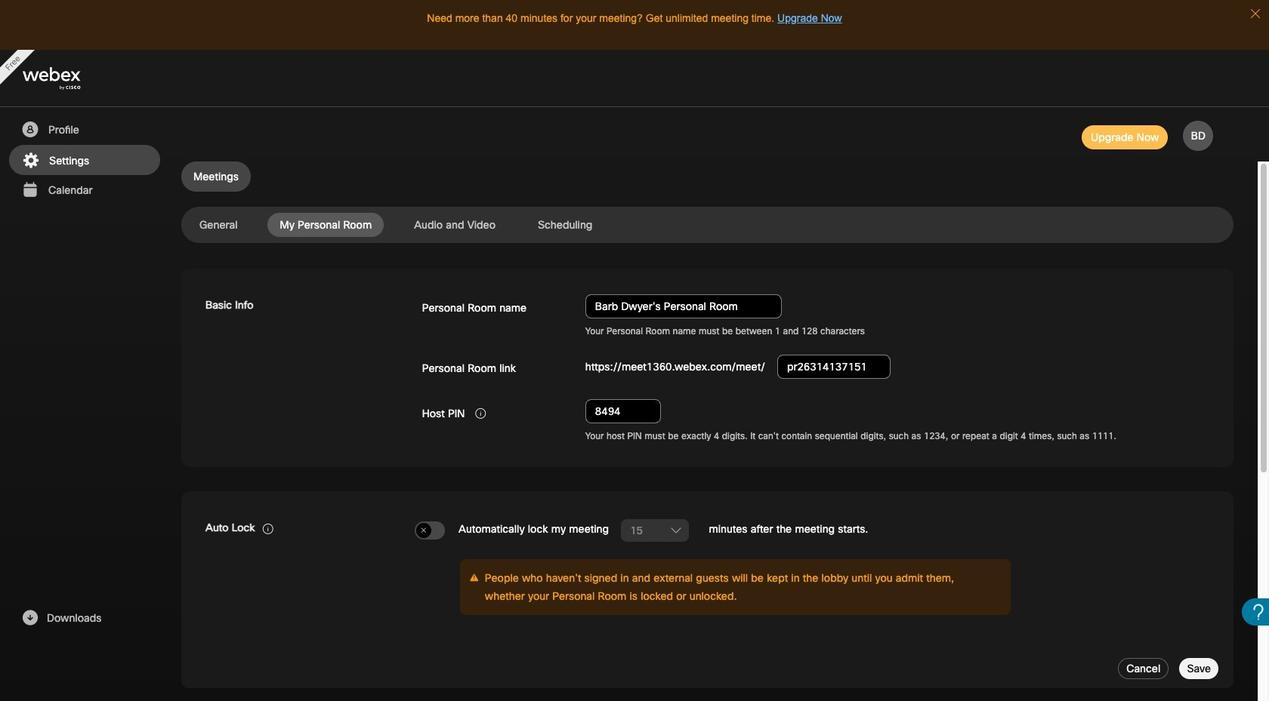 Task type: describe. For each thing, give the bounding box(es) containing it.
mds people circle_filled image
[[20, 121, 39, 139]]

mds settings_filled image
[[21, 152, 40, 170]]

mds content download_filled image
[[20, 610, 39, 628]]



Task type: locate. For each thing, give the bounding box(es) containing it.
1 tab list from the top
[[181, 162, 1234, 192]]

banner
[[0, 50, 1269, 107]]

2 tab list from the top
[[181, 213, 1234, 237]]

0 vertical spatial tab list
[[181, 162, 1234, 192]]

mds cancel_bold image
[[420, 526, 427, 536]]

None text field
[[585, 295, 782, 319], [777, 355, 891, 379], [585, 295, 782, 319], [777, 355, 891, 379]]

tab list
[[181, 162, 1234, 192], [181, 213, 1234, 237]]

None text field
[[585, 400, 661, 424]]

cisco webex image
[[23, 68, 113, 90]]

alert
[[585, 326, 1209, 338]]

1 vertical spatial tab list
[[181, 213, 1234, 237]]

mds meetings_filled image
[[20, 181, 39, 199]]



